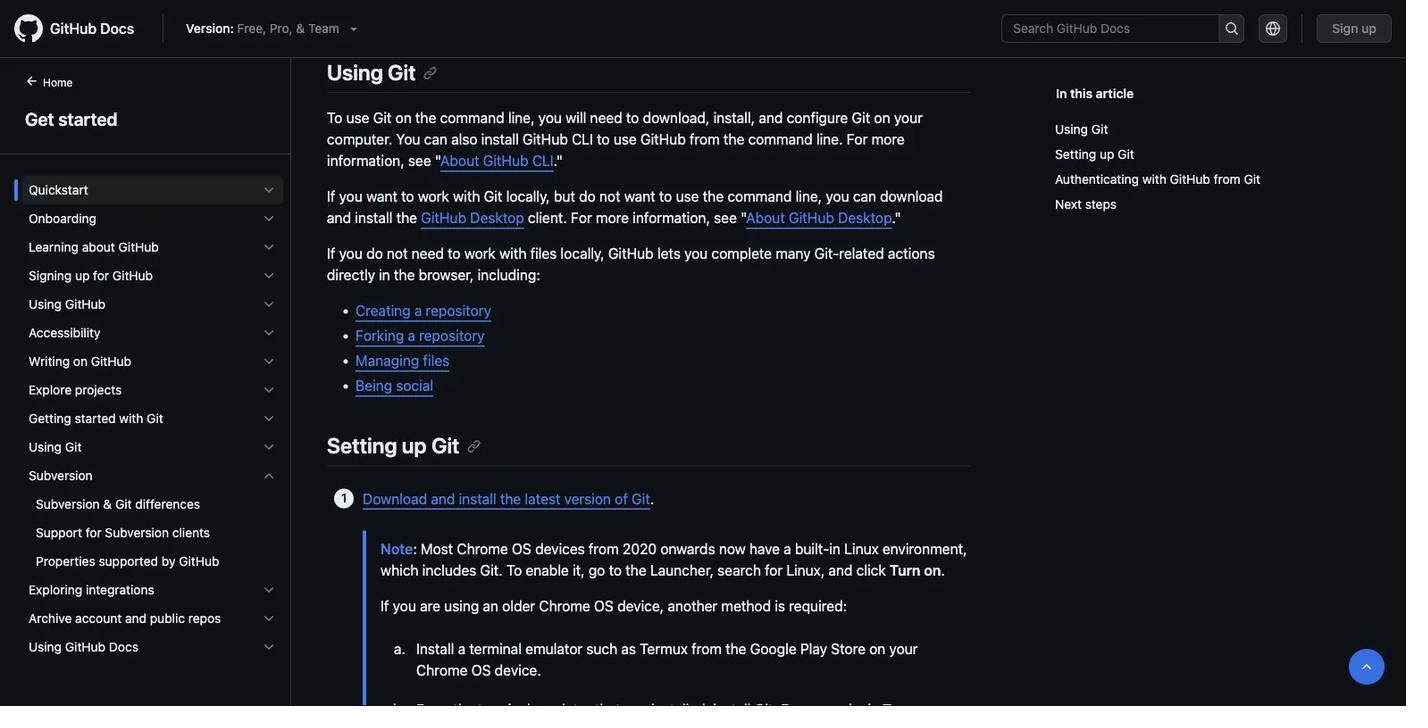 Task type: describe. For each thing, give the bounding box(es) containing it.
you up directly
[[339, 246, 363, 262]]

repos
[[188, 612, 221, 627]]

0 vertical spatial &
[[296, 21, 305, 36]]

git right configure
[[852, 110, 871, 127]]

emulator
[[526, 641, 583, 658]]

the up you
[[416, 110, 437, 127]]

client.
[[528, 210, 567, 227]]

:
[[413, 541, 417, 558]]

1 horizontal spatial using git link
[[1056, 117, 1364, 142]]

team
[[308, 21, 339, 36]]

1 vertical spatial repository
[[419, 328, 485, 345]]

support for subversion clients link
[[21, 519, 283, 548]]

github up browser,
[[421, 210, 467, 227]]

github desktop client.  for more information, see " about github desktop ."
[[421, 210, 902, 227]]

github inside 'if you do not need to work with files locally, github lets you complete many git-related actions directly in the browser, including:'
[[609, 246, 654, 262]]

using github docs button
[[21, 634, 283, 662]]

getting started with git button
[[21, 405, 283, 433]]

if for if you want to work with git locally, but do not want to use the command line, you can download and install the
[[327, 188, 336, 205]]

download
[[881, 188, 943, 205]]

using down this
[[1056, 122, 1089, 137]]

install,
[[714, 110, 755, 127]]

get started link
[[21, 105, 269, 132]]

files inside creating a repository forking a repository managing files being social
[[423, 353, 450, 370]]

using github button
[[21, 290, 283, 319]]

for inside : most chrome os devices from 2020 onwards now have a built-in linux environment, which includes git. to enable it, go to the launcher, search for linux, and click
[[765, 562, 783, 579]]

line.
[[817, 131, 843, 148]]

configure
[[787, 110, 848, 127]]

and inside if you want to work with git locally, but do not want to use the command line, you can download and install the
[[327, 210, 351, 227]]

git up you
[[388, 60, 416, 85]]

git up authenticating
[[1118, 147, 1135, 162]]

os inside : most chrome os devices from 2020 onwards now have a built-in linux environment, which includes git. to enable it, go to the launcher, search for linux, and click
[[512, 541, 532, 558]]

need inside the to use git on the command line, you will need to download, install, and configure git on your computer. you can also install github cli to use github from the command line. for more information, see "
[[590, 110, 623, 127]]

being social link
[[356, 378, 434, 395]]

integrations
[[86, 583, 154, 598]]

github down signing up for github
[[65, 297, 106, 312]]

install inside if you want to work with git locally, but do not want to use the command line, you can download and install the
[[355, 210, 393, 227]]

in inside 'if you do not need to work with files locally, github lets you complete many git-related actions directly in the browser, including:'
[[379, 267, 390, 284]]

are
[[420, 598, 441, 615]]

signing up for github
[[29, 269, 153, 283]]

related
[[840, 246, 885, 262]]

using down triangle down image
[[327, 60, 383, 85]]

in this article element
[[1056, 84, 1371, 103]]

1 vertical spatial for
[[571, 210, 592, 227]]

2 horizontal spatial using git
[[1056, 122, 1109, 137]]

github up the projects
[[91, 354, 131, 369]]

about github desktop link
[[746, 210, 892, 227]]

github down the account
[[65, 640, 106, 655]]

forking a repository link
[[356, 328, 485, 345]]

sign up link
[[1318, 14, 1393, 43]]

sc 9kayk9 0 image for using github
[[262, 298, 276, 312]]

scroll to top image
[[1360, 661, 1375, 675]]

lets
[[658, 246, 681, 262]]

up up download
[[402, 434, 427, 459]]

download,
[[643, 110, 710, 127]]

also
[[451, 131, 478, 148]]

about github cli link
[[441, 153, 554, 170]]

the up github desktop client.  for more information, see " about github desktop ."
[[703, 188, 724, 205]]

social
[[396, 378, 434, 395]]

download and install the latest version of git .
[[363, 491, 654, 508]]

authenticating with github from git
[[1056, 172, 1261, 187]]

onwards
[[661, 541, 716, 558]]

accessibility
[[29, 326, 101, 341]]

getting started with git
[[29, 412, 163, 426]]

up up authenticating
[[1100, 147, 1115, 162]]

git inside dropdown button
[[65, 440, 82, 455]]

clients
[[172, 526, 210, 541]]

2 horizontal spatial os
[[594, 598, 614, 615]]

can inside if you want to work with git locally, but do not want to use the command line, you can download and install the
[[853, 188, 877, 205]]

sc 9kayk9 0 image for learning about github
[[262, 240, 276, 255]]

directly
[[327, 267, 375, 284]]

you left are
[[393, 598, 416, 615]]

method
[[722, 598, 771, 615]]

on up you
[[396, 110, 412, 127]]

0 vertical spatial .
[[650, 491, 654, 508]]

article
[[1096, 86, 1134, 101]]

from inside : most chrome os devices from 2020 onwards now have a built-in linux environment, which includes git. to enable it, go to the launcher, search for linux, and click
[[589, 541, 619, 558]]

you inside the to use git on the command line, you will need to download, install, and configure git on your computer. you can also install github cli to use github from the command line. for more information, see "
[[539, 110, 562, 127]]

1 vertical spatial information,
[[633, 210, 711, 227]]

1 vertical spatial .
[[941, 562, 945, 579]]

next steps
[[1056, 197, 1117, 212]]

not inside if you want to work with git locally, but do not want to use the command line, you can download and install the
[[600, 188, 621, 205]]

to inside the to use git on the command line, you will need to download, install, and configure git on your computer. you can also install github cli to use github from the command line. for more information, see "
[[327, 110, 343, 127]]

sign
[[1333, 21, 1359, 36]]

sc 9kayk9 0 image for exploring integrations
[[262, 584, 276, 598]]

github up home
[[50, 20, 97, 37]]

to up github desktop client.  for more information, see " about github desktop ."
[[659, 188, 672, 205]]

using github docs
[[29, 640, 138, 655]]

from inside the to use git on the command line, you will need to download, install, and configure git on your computer. you can also install github cli to use github from the command line. for more information, see "
[[690, 131, 720, 148]]

1 desktop from the left
[[470, 210, 524, 227]]

go
[[589, 562, 605, 579]]

using github
[[29, 297, 106, 312]]

properties supported by github
[[36, 555, 219, 569]]

most
[[421, 541, 453, 558]]

github up git-
[[789, 210, 835, 227]]

enable
[[526, 562, 569, 579]]

git up computer.
[[373, 110, 392, 127]]

1 vertical spatial about
[[746, 210, 785, 227]]

on down environment,
[[925, 562, 941, 579]]

with inside if you want to work with git locally, but do not want to use the command line, you can download and install the
[[453, 188, 480, 205]]

pro,
[[270, 21, 293, 36]]

: most chrome os devices from 2020 onwards now have a built-in linux environment, which includes git. to enable it, go to the launcher, search for linux, and click
[[381, 541, 968, 579]]

devices
[[535, 541, 585, 558]]

1 want from the left
[[366, 188, 398, 205]]

0 vertical spatial docs
[[100, 20, 134, 37]]

using git inside dropdown button
[[29, 440, 82, 455]]

2 vertical spatial subversion
[[105, 526, 169, 541]]

properties supported by github link
[[21, 548, 283, 576]]

1 vertical spatial chrome
[[539, 598, 591, 615]]

on inside install a terminal emulator such as termux from the google play store on your chrome os device.
[[870, 641, 886, 658]]

version: free, pro, & team
[[186, 21, 339, 36]]

a up 'managing files' link
[[408, 328, 416, 345]]

0 vertical spatial repository
[[426, 303, 492, 320]]

such
[[587, 641, 618, 658]]

actions
[[888, 246, 935, 262]]

with inside 'link'
[[1143, 172, 1167, 187]]

differences
[[135, 497, 200, 512]]

if you do not need to work with files locally, github lets you complete many git-related actions directly in the browser, including:
[[327, 246, 935, 284]]

line, inside if you want to work with git locally, but do not want to use the command line, you can download and install the
[[796, 188, 822, 205]]

a up forking a repository "link"
[[415, 303, 422, 320]]

projects
[[75, 383, 122, 398]]

learning about github
[[29, 240, 159, 255]]

0 vertical spatial command
[[440, 110, 505, 127]]

github docs
[[50, 20, 134, 37]]

the left github desktop link
[[396, 210, 417, 227]]

chrome inside : most chrome os devices from 2020 onwards now have a built-in linux environment, which includes git. to enable it, go to the launcher, search for linux, and click
[[457, 541, 508, 558]]

the down install, on the right
[[724, 131, 745, 148]]

0 vertical spatial setting up git link
[[1056, 142, 1364, 167]]

select language: current language is english image
[[1267, 21, 1281, 36]]

support
[[36, 526, 82, 541]]

need inside 'if you do not need to work with files locally, github lets you complete many git-related actions directly in the browser, including:'
[[412, 246, 444, 262]]

on right configure
[[875, 110, 891, 127]]

you up about github desktop link
[[826, 188, 850, 205]]

git right of
[[632, 491, 650, 508]]

get started
[[25, 108, 118, 129]]

your inside install a terminal emulator such as termux from the google play store on your chrome os device.
[[890, 641, 918, 658]]

will
[[566, 110, 587, 127]]

using for using github dropdown button
[[29, 297, 62, 312]]

environment,
[[883, 541, 968, 558]]

git inside 'link'
[[1245, 172, 1261, 187]]

0 horizontal spatial setting
[[327, 434, 397, 459]]

turn
[[890, 562, 921, 579]]

sign up
[[1333, 21, 1377, 36]]

1 horizontal spatial ."
[[892, 210, 902, 227]]

from inside 'link'
[[1214, 172, 1241, 187]]

if you are using an older chrome os device, another method is required:
[[381, 598, 847, 615]]

github desktop link
[[421, 210, 524, 227]]

git down in this article
[[1092, 122, 1109, 137]]

and inside : most chrome os devices from 2020 onwards now have a built-in linux environment, which includes git. to enable it, go to the launcher, search for linux, and click
[[829, 562, 853, 579]]

many
[[776, 246, 811, 262]]

is
[[775, 598, 786, 615]]

to down you
[[401, 188, 414, 205]]

using for using git dropdown button
[[29, 440, 62, 455]]

turn on .
[[890, 562, 945, 579]]

1 vertical spatial setting up git
[[327, 434, 460, 459]]

signing
[[29, 269, 72, 283]]

another
[[668, 598, 718, 615]]

quickstart element
[[14, 176, 290, 205]]

git down social
[[432, 434, 460, 459]]

1 vertical spatial more
[[596, 210, 629, 227]]

2 want from the left
[[625, 188, 656, 205]]

git.
[[480, 562, 503, 579]]

creating a repository forking a repository managing files being social
[[356, 303, 492, 395]]

started for getting
[[75, 412, 116, 426]]

work inside if you want to work with git locally, but do not want to use the command line, you can download and install the
[[418, 188, 449, 205]]

0 horizontal spatial setting up git link
[[327, 434, 481, 459]]

the inside install a terminal emulator such as termux from the google play store on your chrome os device.
[[726, 641, 747, 658]]

0 horizontal spatial ."
[[554, 153, 563, 170]]

up right the sign
[[1362, 21, 1377, 36]]

properties
[[36, 555, 95, 569]]

github down learning about github "dropdown button"
[[112, 269, 153, 283]]

archive account and public repos button
[[21, 605, 283, 634]]

if you want to work with git locally, but do not want to use the command line, you can download and install the
[[327, 188, 943, 227]]

sc 9kayk9 0 image for subversion
[[262, 469, 276, 484]]

in
[[1056, 86, 1068, 101]]

managing
[[356, 353, 419, 370]]

0 horizontal spatial cli
[[533, 153, 554, 170]]

subversion & git differences link
[[21, 491, 283, 519]]

github down the download,
[[641, 131, 686, 148]]

to left the download,
[[626, 110, 639, 127]]

subversion button
[[21, 462, 283, 491]]

2 vertical spatial install
[[459, 491, 497, 508]]

managing files link
[[356, 353, 450, 370]]

to inside 'if you do not need to work with files locally, github lets you complete many git-related actions directly in the browser, including:'
[[448, 246, 461, 262]]

sc 9kayk9 0 image for using github docs
[[262, 641, 276, 655]]

sc 9kayk9 0 image for quickstart
[[262, 183, 276, 198]]

sc 9kayk9 0 image for accessibility
[[262, 326, 276, 341]]

& inside subversion element
[[103, 497, 112, 512]]

using for the using github docs dropdown button
[[29, 640, 62, 655]]

do inside if you want to work with git locally, but do not want to use the command line, you can download and install the
[[579, 188, 596, 205]]

but
[[554, 188, 576, 205]]

locally, inside 'if you do not need to work with files locally, github lets you complete many git-related actions directly in the browser, including:'
[[561, 246, 605, 262]]



Task type: vqa. For each thing, say whether or not it's contained in the screenshot.
topmost started
yes



Task type: locate. For each thing, give the bounding box(es) containing it.
using
[[444, 598, 479, 615]]

home
[[43, 76, 73, 88]]

not right "but"
[[600, 188, 621, 205]]

signing up for github button
[[21, 262, 283, 290]]

you down computer.
[[339, 188, 363, 205]]

not inside 'if you do not need to work with files locally, github lets you complete many git-related actions directly in the browser, including:'
[[387, 246, 408, 262]]

subversion element
[[14, 462, 290, 576], [14, 491, 290, 576]]

1 vertical spatial docs
[[109, 640, 138, 655]]

sc 9kayk9 0 image inside using github dropdown button
[[262, 298, 276, 312]]

a right have
[[784, 541, 792, 558]]

1 vertical spatial need
[[412, 246, 444, 262]]

1 vertical spatial os
[[594, 598, 614, 615]]

subversion for subversion & git differences
[[36, 497, 100, 512]]

chrome down install
[[416, 662, 468, 679]]

1 horizontal spatial setting up git link
[[1056, 142, 1364, 167]]

1 vertical spatial to
[[507, 562, 522, 579]]

0 vertical spatial do
[[579, 188, 596, 205]]

the
[[416, 110, 437, 127], [724, 131, 745, 148], [703, 188, 724, 205], [396, 210, 417, 227], [394, 267, 415, 284], [500, 491, 521, 508], [626, 562, 647, 579], [726, 641, 747, 658]]

install a terminal emulator such as termux from the google play store on your chrome os device.
[[416, 641, 918, 679]]

desktop left the 'client.'
[[470, 210, 524, 227]]

locally, inside if you want to work with git locally, but do not want to use the command line, you can download and install the
[[506, 188, 550, 205]]

a right install
[[458, 641, 466, 658]]

1 vertical spatial "
[[741, 210, 746, 227]]

in right directly
[[379, 267, 390, 284]]

launcher,
[[651, 562, 714, 579]]

line,
[[508, 110, 535, 127], [796, 188, 822, 205]]

2 sc 9kayk9 0 image from the top
[[262, 212, 276, 226]]

1 horizontal spatial in
[[830, 541, 841, 558]]

use
[[346, 110, 370, 127], [614, 131, 637, 148], [676, 188, 699, 205]]

sc 9kayk9 0 image for signing up for github
[[262, 269, 276, 283]]

up inside dropdown button
[[75, 269, 90, 283]]

0 horizontal spatial &
[[103, 497, 112, 512]]

1 horizontal spatial locally,
[[561, 246, 605, 262]]

next steps link
[[1056, 192, 1364, 217]]

install left "latest"
[[459, 491, 497, 508]]

and left public
[[125, 612, 147, 627]]

1 horizontal spatial about
[[746, 210, 785, 227]]

os down go
[[594, 598, 614, 615]]

exploring
[[29, 583, 82, 598]]

use up if you want to work with git locally, but do not want to use the command line, you can download and install the
[[614, 131, 637, 148]]

repository
[[426, 303, 492, 320], [419, 328, 485, 345]]

device,
[[618, 598, 664, 615]]

2 sc 9kayk9 0 image from the top
[[262, 326, 276, 341]]

6 sc 9kayk9 0 image from the top
[[262, 412, 276, 426]]

to right git.
[[507, 562, 522, 579]]

you
[[539, 110, 562, 127], [339, 188, 363, 205], [826, 188, 850, 205], [339, 246, 363, 262], [685, 246, 708, 262], [393, 598, 416, 615]]

the inside : most chrome os devices from 2020 onwards now have a built-in linux environment, which includes git. to enable it, go to the launcher, search for linux, and click
[[626, 562, 647, 579]]

0 horizontal spatial os
[[472, 662, 491, 679]]

if inside if you want to work with git locally, but do not want to use the command line, you can download and install the
[[327, 188, 336, 205]]

in left linux
[[830, 541, 841, 558]]

if for if you do not need to work with files locally, github lets you complete many git-related actions directly in the browser, including:
[[327, 246, 336, 262]]

files down forking a repository "link"
[[423, 353, 450, 370]]

command inside if you want to work with git locally, but do not want to use the command line, you can download and install the
[[728, 188, 792, 205]]

8 sc 9kayk9 0 image from the top
[[262, 612, 276, 627]]

1 vertical spatial if
[[327, 246, 336, 262]]

os inside install a terminal emulator such as termux from the google play store on your chrome os device.
[[472, 662, 491, 679]]

files
[[531, 246, 557, 262], [423, 353, 450, 370]]

0 vertical spatial using git link
[[327, 60, 438, 85]]

an
[[483, 598, 499, 615]]

from right termux on the bottom left of the page
[[692, 641, 722, 658]]

see
[[408, 153, 431, 170], [714, 210, 737, 227]]

and right install, on the right
[[759, 110, 783, 127]]

onboarding
[[29, 211, 96, 226]]

use up github desktop client.  for more information, see " about github desktop ."
[[676, 188, 699, 205]]

the down 2020
[[626, 562, 647, 579]]

0 horizontal spatial work
[[418, 188, 449, 205]]

1 horizontal spatial files
[[531, 246, 557, 262]]

account
[[75, 612, 122, 627]]

sc 9kayk9 0 image for writing on github
[[262, 355, 276, 369]]

explore projects
[[29, 383, 122, 398]]

using
[[327, 60, 383, 85], [1056, 122, 1089, 137], [29, 297, 62, 312], [29, 440, 62, 455], [29, 640, 62, 655]]

need up browser,
[[412, 246, 444, 262]]

if down which
[[381, 598, 389, 615]]

can right you
[[424, 131, 448, 148]]

github up "next steps" link
[[1170, 172, 1211, 187]]

" up github desktop link
[[435, 153, 441, 170]]

information, down computer.
[[327, 153, 405, 170]]

includes
[[423, 562, 477, 579]]

1 vertical spatial using git link
[[1056, 117, 1364, 142]]

0 horizontal spatial see
[[408, 153, 431, 170]]

started down home link
[[58, 108, 118, 129]]

sc 9kayk9 0 image
[[262, 183, 276, 198], [262, 212, 276, 226], [262, 240, 276, 255], [262, 298, 276, 312], [262, 355, 276, 369], [262, 412, 276, 426], [262, 469, 276, 484], [262, 612, 276, 627], [262, 641, 276, 655]]

files inside 'if you do not need to work with files locally, github lets you complete many git-related actions directly in the browser, including:'
[[531, 246, 557, 262]]

& up support for subversion clients
[[103, 497, 112, 512]]

public
[[150, 612, 185, 627]]

for down "but"
[[571, 210, 592, 227]]

with inside 'dropdown button'
[[119, 412, 143, 426]]

sc 9kayk9 0 image for archive account and public repos
[[262, 612, 276, 627]]

and inside dropdown button
[[125, 612, 147, 627]]

of
[[615, 491, 628, 508]]

0 horizontal spatial using git link
[[327, 60, 438, 85]]

1 vertical spatial use
[[614, 131, 637, 148]]

browser,
[[419, 267, 474, 284]]

0 vertical spatial about
[[441, 153, 480, 170]]

0 vertical spatial not
[[600, 188, 621, 205]]

work inside 'if you do not need to work with files locally, github lets you complete many git-related actions directly in the browser, including:'
[[465, 246, 496, 262]]

information, inside the to use git on the command line, you will need to download, install, and configure git on your computer. you can also install github cli to use github from the command line. for more information, see "
[[327, 153, 405, 170]]

1 horizontal spatial using git
[[327, 60, 416, 85]]

os down terminal
[[472, 662, 491, 679]]

for inside the to use git on the command line, you will need to download, install, and configure git on your computer. you can also install github cli to use github from the command line. for more information, see "
[[847, 131, 868, 148]]

from inside install a terminal emulator such as termux from the google play store on your chrome os device.
[[692, 641, 722, 658]]

if for if you are using an older chrome os device, another method is required:
[[381, 598, 389, 615]]

for
[[93, 269, 109, 283], [86, 526, 102, 541], [765, 562, 783, 579]]

using down signing on the left top of page
[[29, 297, 62, 312]]

" inside the to use git on the command line, you will need to download, install, and configure git on your computer. you can also install github cli to use github from the command line. for more information, see "
[[435, 153, 441, 170]]

chrome inside install a terminal emulator such as termux from the google play store on your chrome os device.
[[416, 662, 468, 679]]

linux,
[[787, 562, 825, 579]]

2 horizontal spatial use
[[676, 188, 699, 205]]

sc 9kayk9 0 image
[[262, 269, 276, 283], [262, 326, 276, 341], [262, 383, 276, 398], [262, 441, 276, 455], [262, 584, 276, 598]]

2 subversion element from the top
[[14, 491, 290, 576]]

download
[[363, 491, 427, 508]]

locally, up the 'client.'
[[506, 188, 550, 205]]

using git button
[[21, 433, 283, 462]]

0 horizontal spatial locally,
[[506, 188, 550, 205]]

1 vertical spatial files
[[423, 353, 450, 370]]

get started element
[[0, 72, 291, 705]]

git inside if you want to work with git locally, but do not want to use the command line, you can download and install the
[[484, 188, 503, 205]]

quickstart button
[[21, 176, 283, 205]]

subversion inside "dropdown button"
[[29, 469, 93, 484]]

a
[[415, 303, 422, 320], [408, 328, 416, 345], [784, 541, 792, 558], [458, 641, 466, 658]]

1 vertical spatial line,
[[796, 188, 822, 205]]

home link
[[18, 74, 101, 92]]

." down download
[[892, 210, 902, 227]]

work up the including:
[[465, 246, 496, 262]]

0 vertical spatial chrome
[[457, 541, 508, 558]]

and right download
[[431, 491, 455, 508]]

subversion for subversion
[[29, 469, 93, 484]]

0 vertical spatial locally,
[[506, 188, 550, 205]]

more inside the to use git on the command line, you will need to download, install, and configure git on your computer. you can also install github cli to use github from the command line. for more information, see "
[[872, 131, 905, 148]]

search
[[718, 562, 761, 579]]

use inside if you want to work with git locally, but do not want to use the command line, you can download and install the
[[676, 188, 699, 205]]

0 vertical spatial need
[[590, 110, 623, 127]]

cli down will
[[572, 131, 593, 148]]

0 horizontal spatial need
[[412, 246, 444, 262]]

setting up git up download
[[327, 434, 460, 459]]

creating
[[356, 303, 411, 320]]

2 vertical spatial if
[[381, 598, 389, 615]]

from down the download,
[[690, 131, 720, 148]]

using git link down in this article element
[[1056, 117, 1364, 142]]

4 sc 9kayk9 0 image from the top
[[262, 441, 276, 455]]

1 horizontal spatial setting up git
[[1056, 147, 1135, 162]]

7 sc 9kayk9 0 image from the top
[[262, 469, 276, 484]]

0 vertical spatial see
[[408, 153, 431, 170]]

1 vertical spatial your
[[890, 641, 918, 658]]

cli inside the to use git on the command line, you will need to download, install, and configure git on your computer. you can also install github cli to use github from the command line. for more information, see "
[[572, 131, 593, 148]]

sc 9kayk9 0 image inside quickstart dropdown button
[[262, 183, 276, 198]]

1 vertical spatial for
[[86, 526, 102, 541]]

started inside 'dropdown button'
[[75, 412, 116, 426]]

with right authenticating
[[1143, 172, 1167, 187]]

sc 9kayk9 0 image inside 'accessibility' dropdown button
[[262, 326, 276, 341]]

started for get
[[58, 108, 118, 129]]

play
[[801, 641, 828, 658]]

0 vertical spatial work
[[418, 188, 449, 205]]

chrome down it,
[[539, 598, 591, 615]]

0 horizontal spatial want
[[366, 188, 398, 205]]

on
[[396, 110, 412, 127], [875, 110, 891, 127], [73, 354, 88, 369], [925, 562, 941, 579], [870, 641, 886, 658]]

see up 'complete'
[[714, 210, 737, 227]]

1 vertical spatial can
[[853, 188, 877, 205]]

triangle down image
[[347, 21, 361, 36]]

about
[[82, 240, 115, 255]]

0 horizontal spatial more
[[596, 210, 629, 227]]

setting up git link up "next steps" link
[[1056, 142, 1364, 167]]

git up "next steps" link
[[1245, 172, 1261, 187]]

0 horizontal spatial can
[[424, 131, 448, 148]]

on inside dropdown button
[[73, 354, 88, 369]]

more up 'if you do not need to work with files locally, github lets you complete many git-related actions directly in the browser, including:'
[[596, 210, 629, 227]]

docs inside dropdown button
[[109, 640, 138, 655]]

subversion element containing subversion
[[14, 462, 290, 576]]

github inside subversion element
[[179, 555, 219, 569]]

command down configure
[[749, 131, 813, 148]]

using inside dropdown button
[[29, 440, 62, 455]]

to up if you want to work with git locally, but do not want to use the command line, you can download and install the
[[597, 131, 610, 148]]

0 horizontal spatial line,
[[508, 110, 535, 127]]

0 horizontal spatial about
[[441, 153, 480, 170]]

github inside 'link'
[[1170, 172, 1211, 187]]

a inside : most chrome os devices from 2020 onwards now have a built-in linux environment, which includes git. to enable it, go to the launcher, search for linux, and click
[[784, 541, 792, 558]]

use up computer.
[[346, 110, 370, 127]]

to inside : most chrome os devices from 2020 onwards now have a built-in linux environment, which includes git. to enable it, go to the launcher, search for linux, and click
[[609, 562, 622, 579]]

0 horizontal spatial files
[[423, 353, 450, 370]]

quickstart
[[29, 183, 88, 198]]

sc 9kayk9 0 image for onboarding
[[262, 212, 276, 226]]

repository down browser,
[[426, 303, 492, 320]]

it,
[[573, 562, 585, 579]]

terminal
[[470, 641, 522, 658]]

writing on github button
[[21, 348, 283, 376]]

sc 9kayk9 0 image inside signing up for github dropdown button
[[262, 269, 276, 283]]

setting
[[1056, 147, 1097, 162], [327, 434, 397, 459]]

which
[[381, 562, 419, 579]]

& right pro, at the top
[[296, 21, 305, 36]]

2 vertical spatial command
[[728, 188, 792, 205]]

1 horizontal spatial work
[[465, 246, 496, 262]]

3 sc 9kayk9 0 image from the top
[[262, 383, 276, 398]]

5 sc 9kayk9 0 image from the top
[[262, 355, 276, 369]]

command
[[440, 110, 505, 127], [749, 131, 813, 148], [728, 188, 792, 205]]

locally, down the 'client.'
[[561, 246, 605, 262]]

sc 9kayk9 0 image inside writing on github dropdown button
[[262, 355, 276, 369]]

being
[[356, 378, 392, 395]]

including:
[[478, 267, 540, 284]]

your inside the to use git on the command line, you will need to download, install, and configure git on your computer. you can also install github cli to use github from the command line. for more information, see "
[[895, 110, 923, 127]]

about github cli ."
[[441, 153, 563, 170]]

2 vertical spatial use
[[676, 188, 699, 205]]

2 vertical spatial using git
[[29, 440, 82, 455]]

to inside : most chrome os devices from 2020 onwards now have a built-in linux environment, which includes git. to enable it, go to the launcher, search for linux, and click
[[507, 562, 522, 579]]

your
[[895, 110, 923, 127], [890, 641, 918, 658]]

information, up lets
[[633, 210, 711, 227]]

1 horizontal spatial more
[[872, 131, 905, 148]]

0 vertical spatial if
[[327, 188, 336, 205]]

work up github desktop link
[[418, 188, 449, 205]]

sc 9kayk9 0 image for getting started with git
[[262, 412, 276, 426]]

0 horizontal spatial using git
[[29, 440, 82, 455]]

if inside 'if you do not need to work with files locally, github lets you complete many git-related actions directly in the browser, including:'
[[327, 246, 336, 262]]

0 vertical spatial use
[[346, 110, 370, 127]]

the left "latest"
[[500, 491, 521, 508]]

1 sc 9kayk9 0 image from the top
[[262, 269, 276, 283]]

1 horizontal spatial "
[[741, 210, 746, 227]]

1 horizontal spatial os
[[512, 541, 532, 558]]

sc 9kayk9 0 image inside exploring integrations dropdown button
[[262, 584, 276, 598]]

None search field
[[1002, 14, 1245, 43]]

sc 9kayk9 0 image inside getting started with git 'dropdown button'
[[262, 412, 276, 426]]

github down will
[[523, 131, 568, 148]]

as
[[622, 641, 636, 658]]

sc 9kayk9 0 image inside the using github docs dropdown button
[[262, 641, 276, 655]]

3 sc 9kayk9 0 image from the top
[[262, 240, 276, 255]]

0 vertical spatial setting
[[1056, 147, 1097, 162]]

cli
[[572, 131, 593, 148], [533, 153, 554, 170]]

1 vertical spatial &
[[103, 497, 112, 512]]

github docs link
[[14, 14, 148, 43]]

with inside 'if you do not need to work with files locally, github lets you complete many git-related actions directly in the browser, including:'
[[500, 246, 527, 262]]

1 vertical spatial work
[[465, 246, 496, 262]]

."
[[554, 153, 563, 170], [892, 210, 902, 227]]

computer.
[[327, 131, 393, 148]]

google
[[751, 641, 797, 658]]

now
[[719, 541, 746, 558]]

1 horizontal spatial setting
[[1056, 147, 1097, 162]]

1 horizontal spatial &
[[296, 21, 305, 36]]

in this article
[[1056, 86, 1134, 101]]

setting up git
[[1056, 147, 1135, 162], [327, 434, 460, 459]]

5 sc 9kayk9 0 image from the top
[[262, 584, 276, 598]]

0 horizontal spatial in
[[379, 267, 390, 284]]

and inside the to use git on the command line, you will need to download, install, and configure git on your computer. you can also install github cli to use github from the command line. for more information, see "
[[759, 110, 783, 127]]

get
[[25, 108, 54, 129]]

need right will
[[590, 110, 623, 127]]

0 vertical spatial os
[[512, 541, 532, 558]]

git inside subversion element
[[115, 497, 132, 512]]

to up computer.
[[327, 110, 343, 127]]

github inside "dropdown button"
[[119, 240, 159, 255]]

docs up home link
[[100, 20, 134, 37]]

sc 9kayk9 0 image inside the subversion "dropdown button"
[[262, 469, 276, 484]]

you right lets
[[685, 246, 708, 262]]

in inside : most chrome os devices from 2020 onwards now have a built-in linux environment, which includes git. to enable it, go to the launcher, search for linux, and click
[[830, 541, 841, 558]]

2 vertical spatial chrome
[[416, 662, 468, 679]]

to up browser,
[[448, 246, 461, 262]]

0 horizontal spatial do
[[366, 246, 383, 262]]

exploring integrations button
[[21, 576, 283, 605]]

desktop up related
[[838, 210, 892, 227]]

learning about github button
[[21, 233, 283, 262]]

1 vertical spatial using git
[[1056, 122, 1109, 137]]

your right store
[[890, 641, 918, 658]]

0 horizontal spatial to
[[327, 110, 343, 127]]

1 sc 9kayk9 0 image from the top
[[262, 183, 276, 198]]

0 horizontal spatial for
[[571, 210, 592, 227]]

sc 9kayk9 0 image inside using git dropdown button
[[262, 441, 276, 455]]

accessibility button
[[21, 319, 283, 348]]

0 vertical spatial information,
[[327, 153, 405, 170]]

9 sc 9kayk9 0 image from the top
[[262, 641, 276, 655]]

os
[[512, 541, 532, 558], [594, 598, 614, 615], [472, 662, 491, 679]]

1 vertical spatial setting up git link
[[327, 434, 481, 459]]

with
[[1143, 172, 1167, 187], [453, 188, 480, 205], [500, 246, 527, 262], [119, 412, 143, 426]]

"
[[435, 153, 441, 170], [741, 210, 746, 227]]

1 subversion element from the top
[[14, 462, 290, 576]]

1 vertical spatial subversion
[[36, 497, 100, 512]]

1 horizontal spatial do
[[579, 188, 596, 205]]

install inside the to use git on the command line, you will need to download, install, and configure git on your computer. you can also install github cli to use github from the command line. for more information, see "
[[481, 131, 519, 148]]

line, inside the to use git on the command line, you will need to download, install, and configure git on your computer. you can also install github cli to use github from the command line. for more information, see "
[[508, 110, 535, 127]]

0 vertical spatial setting up git
[[1056, 147, 1135, 162]]

4 sc 9kayk9 0 image from the top
[[262, 298, 276, 312]]

download and install the latest version of git link
[[363, 491, 650, 508]]

for inside dropdown button
[[93, 269, 109, 283]]

built-
[[795, 541, 830, 558]]

1 horizontal spatial desktop
[[838, 210, 892, 227]]

onboarding button
[[21, 205, 283, 233]]

writing on github
[[29, 354, 131, 369]]

for down about
[[93, 269, 109, 283]]

next
[[1056, 197, 1082, 212]]

0 vertical spatial files
[[531, 246, 557, 262]]

if up directly
[[327, 246, 336, 262]]

steps
[[1086, 197, 1117, 212]]

0 vertical spatial "
[[435, 153, 441, 170]]

sc 9kayk9 0 image for explore projects
[[262, 383, 276, 398]]

1 horizontal spatial not
[[600, 188, 621, 205]]

see inside the to use git on the command line, you will need to download, install, and configure git on your computer. you can also install github cli to use github from the command line. for more information, see "
[[408, 153, 431, 170]]

install
[[416, 641, 454, 658]]

sc 9kayk9 0 image for using git
[[262, 441, 276, 455]]

sc 9kayk9 0 image inside learning about github "dropdown button"
[[262, 240, 276, 255]]

." up "but"
[[554, 153, 563, 170]]

search image
[[1225, 21, 1239, 36]]

the inside 'if you do not need to work with files locally, github lets you complete many git-related actions directly in the browser, including:'
[[394, 267, 415, 284]]

setting up authenticating
[[1056, 147, 1097, 162]]

do inside 'if you do not need to work with files locally, github lets you complete many git-related actions directly in the browser, including:'
[[366, 246, 383, 262]]

sc 9kayk9 0 image inside onboarding dropdown button
[[262, 212, 276, 226]]

from
[[690, 131, 720, 148], [1214, 172, 1241, 187], [589, 541, 619, 558], [692, 641, 722, 658]]

subversion element containing subversion & git differences
[[14, 491, 290, 576]]

1 horizontal spatial see
[[714, 210, 737, 227]]

" up 'complete'
[[741, 210, 746, 227]]

a inside install a terminal emulator such as termux from the google play store on your chrome os device.
[[458, 641, 466, 658]]

setting down being
[[327, 434, 397, 459]]

for right line.
[[847, 131, 868, 148]]

sc 9kayk9 0 image inside archive account and public repos dropdown button
[[262, 612, 276, 627]]

sc 9kayk9 0 image inside explore projects dropdown button
[[262, 383, 276, 398]]

and up directly
[[327, 210, 351, 227]]

writing
[[29, 354, 70, 369]]

Search GitHub Docs search field
[[1003, 15, 1219, 42]]

authenticating
[[1056, 172, 1140, 187]]

for down have
[[765, 562, 783, 579]]

git inside 'dropdown button'
[[147, 412, 163, 426]]

if down computer.
[[327, 188, 336, 205]]

0 vertical spatial cli
[[572, 131, 593, 148]]

using down archive
[[29, 640, 62, 655]]

github up github desktop link
[[483, 153, 529, 170]]

command up 'complete'
[[728, 188, 792, 205]]

1 vertical spatial locally,
[[561, 246, 605, 262]]

0 vertical spatial line,
[[508, 110, 535, 127]]

install up about github cli ."
[[481, 131, 519, 148]]

using git link down triangle down image
[[327, 60, 438, 85]]

1 horizontal spatial want
[[625, 188, 656, 205]]

want down computer.
[[366, 188, 398, 205]]

git down getting started with git
[[65, 440, 82, 455]]

2 desktop from the left
[[838, 210, 892, 227]]

can inside the to use git on the command line, you will need to download, install, and configure git on your computer. you can also install github cli to use github from the command line. for more information, see "
[[424, 131, 448, 148]]

1 vertical spatial started
[[75, 412, 116, 426]]

1 horizontal spatial can
[[853, 188, 877, 205]]

1 vertical spatial in
[[830, 541, 841, 558]]

github down onboarding dropdown button
[[119, 240, 159, 255]]

using git down "getting"
[[29, 440, 82, 455]]

1 horizontal spatial use
[[614, 131, 637, 148]]

do
[[579, 188, 596, 205], [366, 246, 383, 262]]

1 vertical spatial command
[[749, 131, 813, 148]]

tooltip
[[1350, 650, 1385, 686]]

for inside subversion element
[[86, 526, 102, 541]]

do up directly
[[366, 246, 383, 262]]

cli up the 'client.'
[[533, 153, 554, 170]]

1 vertical spatial install
[[355, 210, 393, 227]]

archive account and public repos
[[29, 612, 221, 627]]

1 vertical spatial see
[[714, 210, 737, 227]]



